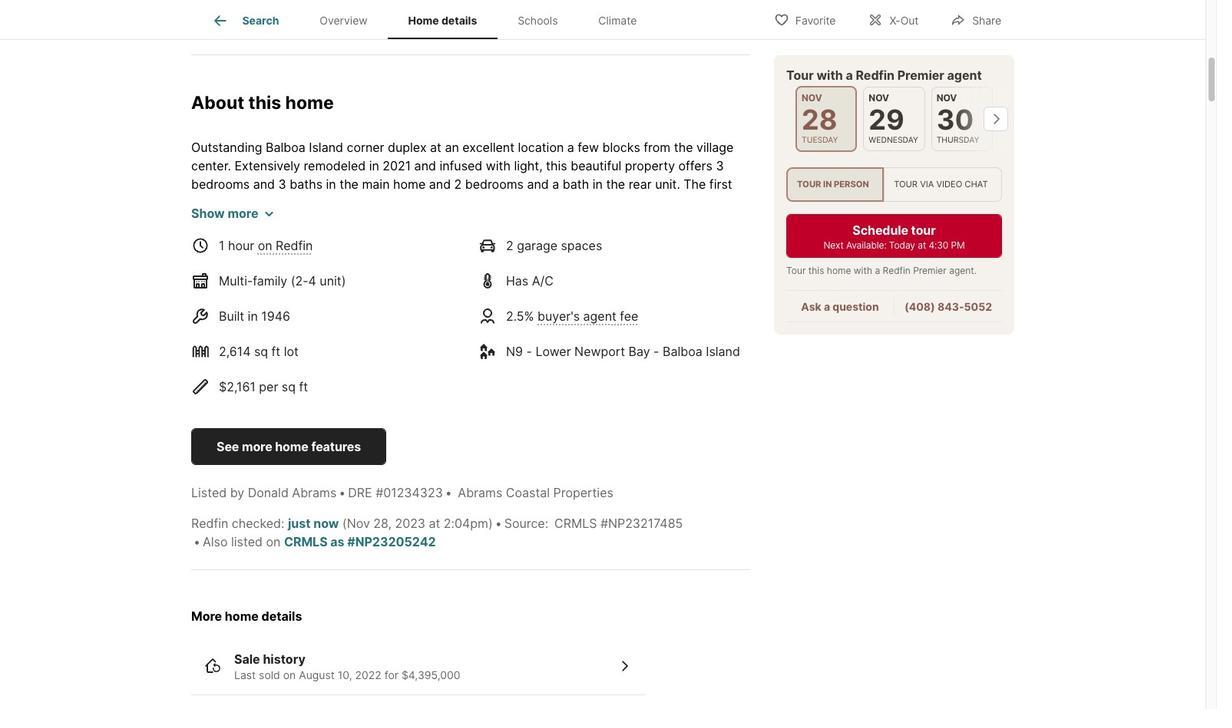 Task type: locate. For each thing, give the bounding box(es) containing it.
thursday
[[936, 135, 979, 145]]

today
[[889, 240, 915, 251]]

list box
[[786, 168, 1002, 202]]

fee
[[620, 309, 638, 324]]

more inside outstanding balboa island corner duplex at an excellent location a few blocks from the village center. extensively remodeled in 2021 and infused with light, this beautiful property offers 3 bedrooms and 3 baths in the main home and 2 bedrooms and a bath in the rear unit. the first level of the main home provides a large great room with fireplace; chefs' kitchen with quartz counters, bertazzoni range, dacor ovens, dishwasher  &  refrigerator, and a bedroom suite. there is also a spacious front patio and a side patio with substantial dining space; both patios open with smooth bi-fold door systems. the second level of the main home showcases 2 more bedrooms with vaulted ceilings including a deluxe primary suite and a guest bedroom with its own balcony. the rear unit includes a living/dining space, separate kitchen, two bedrooms, 3/4 bath, and its own balcony. both units have oak floors, ac, and their own laundry rooms. the two-car garage  provides the opportunity to park a third car in front of the garage. explore the best of balboa island in this wonderful home!
[[679, 251, 708, 266]]

this down the location
[[546, 158, 567, 174]]

abrams
[[292, 485, 337, 501], [458, 485, 502, 501]]

• left dre
[[339, 485, 346, 501]]

0 horizontal spatial main
[[259, 195, 287, 211]]

with up bedrooms,
[[689, 269, 714, 284]]

of up primary
[[495, 251, 507, 266]]

1 abrams from the left
[[292, 485, 337, 501]]

1 vertical spatial sq
[[282, 379, 296, 395]]

with down excellent on the left
[[486, 158, 511, 174]]

provides up lot
[[284, 324, 334, 340]]

beautiful
[[571, 158, 621, 174]]

ft right per
[[299, 379, 308, 395]]

30
[[936, 103, 974, 137]]

(nov
[[342, 516, 370, 532]]

3 down extensively
[[278, 177, 286, 192]]

own down kitchen,
[[583, 306, 607, 321]]

balboa down explore
[[663, 344, 702, 360]]

$4,395,000
[[402, 669, 460, 682]]

0 horizontal spatial nov
[[802, 92, 822, 104]]

now
[[313, 516, 339, 532]]

bedroom up both
[[623, 214, 675, 229]]

1 vertical spatial agent
[[583, 309, 616, 324]]

in right the built
[[248, 309, 258, 324]]

2
[[454, 177, 462, 192], [506, 238, 513, 254], [668, 251, 675, 266]]

garage up 2,614 sq ft lot
[[240, 324, 281, 340]]

at down tour
[[918, 240, 926, 251]]

tour in person
[[797, 179, 869, 190]]

3
[[716, 158, 724, 174], [278, 177, 286, 192]]

0 vertical spatial bedroom
[[623, 214, 675, 229]]

tour for tour with a redfin premier agent
[[786, 68, 814, 83]]

tour left person
[[797, 179, 821, 190]]

extensively
[[235, 158, 300, 174]]

schools tab
[[497, 2, 578, 39]]

the right explore
[[714, 324, 733, 340]]

1 vertical spatial rear
[[297, 287, 320, 303]]

bath
[[563, 177, 589, 192]]

just
[[288, 516, 311, 532]]

offers
[[678, 158, 712, 174]]

0 horizontal spatial -
[[526, 344, 532, 360]]

bedrooms down center.
[[191, 177, 250, 192]]

including
[[375, 269, 427, 284]]

car down the ac,
[[516, 324, 534, 340]]

0 horizontal spatial 2
[[454, 177, 462, 192]]

1 vertical spatial main
[[259, 195, 287, 211]]

on inside redfin checked: just now (nov 28, 2023 at 2:04pm) • source: crmls # np23217485 • also listed on crmls as #np23205242
[[266, 535, 281, 550]]

1 nov from the left
[[802, 92, 822, 104]]

crmls
[[554, 516, 597, 532], [284, 535, 328, 550]]

coastal
[[506, 485, 550, 501]]

duplex
[[388, 140, 427, 155]]

ft left lot
[[271, 344, 280, 360]]

2 vertical spatial on
[[283, 669, 296, 682]]

level up counters,
[[191, 195, 218, 211]]

second
[[419, 251, 462, 266]]

on down the history
[[283, 669, 296, 682]]

premier up nov 29 wednesday
[[897, 68, 944, 83]]

2 vertical spatial more
[[242, 439, 272, 455]]

this
[[248, 92, 281, 113], [546, 158, 567, 174], [808, 265, 824, 277], [330, 343, 351, 358]]

10,
[[338, 669, 352, 682]]

0 vertical spatial its
[[717, 269, 731, 284]]

0 horizontal spatial its
[[250, 306, 263, 321]]

3 up first
[[716, 158, 724, 174]]

great
[[422, 195, 452, 211]]

1 horizontal spatial to
[[431, 324, 443, 340]]

tab list containing search
[[191, 0, 669, 39]]

main up bertazzoni
[[259, 195, 287, 211]]

3 nov from the left
[[936, 92, 957, 104]]

#np23205242
[[347, 535, 436, 550]]

front down their
[[551, 324, 579, 340]]

the
[[684, 177, 706, 192], [394, 251, 416, 266], [271, 287, 293, 303], [700, 306, 723, 321]]

more inside see more home features button
[[242, 439, 272, 455]]

spacious
[[241, 232, 293, 247]]

show
[[191, 206, 225, 221]]

there
[[714, 214, 747, 229]]

0 horizontal spatial front
[[296, 232, 324, 247]]

0 vertical spatial balcony.
[[219, 287, 267, 303]]

home details tab
[[388, 2, 497, 39]]

0 vertical spatial rear
[[629, 177, 652, 192]]

redfin checked: just now (nov 28, 2023 at 2:04pm) • source: crmls # np23217485 • also listed on crmls as #np23205242
[[191, 516, 683, 550]]

smooth
[[219, 251, 263, 266]]

1 horizontal spatial 3
[[716, 158, 724, 174]]

the up "kitchen"
[[606, 177, 625, 192]]

patios
[[662, 232, 697, 247]]

0 vertical spatial premier
[[897, 68, 944, 83]]

1 horizontal spatial car
[[516, 324, 534, 340]]

2 vertical spatial at
[[429, 516, 440, 532]]

1 vertical spatial more
[[679, 251, 708, 266]]

both
[[632, 232, 658, 247]]

- right bay
[[654, 344, 659, 360]]

1 patio from the left
[[328, 232, 357, 247]]

2 down infused
[[454, 177, 462, 192]]

0 horizontal spatial level
[[191, 195, 218, 211]]

1 vertical spatial on
[[266, 535, 281, 550]]

at inside redfin checked: just now (nov 28, 2023 at 2:04pm) • source: crmls # np23217485 • also listed on crmls as #np23205242
[[429, 516, 440, 532]]

nov 28 tuesday
[[802, 92, 838, 145]]

see
[[217, 439, 239, 455]]

1 horizontal spatial #
[[600, 516, 608, 532]]

at inside outstanding balboa island corner duplex at an excellent location a few blocks from the village center. extensively remodeled in 2021 and infused with light, this beautiful property offers 3 bedrooms and 3 baths in the main home and 2 bedrooms and a bath in the rear unit. the first level of the main home provides a large great room with fireplace; chefs' kitchen with quartz counters, bertazzoni range, dacor ovens, dishwasher  &  refrigerator, and a bedroom suite. there is also a spacious front patio and a side patio with substantial dining space; both patios open with smooth bi-fold door systems. the second level of the main home showcases 2 more bedrooms with vaulted ceilings including a deluxe primary suite and a guest bedroom with its own balcony. the rear unit includes a living/dining space, separate kitchen, two bedrooms, 3/4 bath, and its own balcony. both units have oak floors, ac, and their own laundry rooms. the two-car garage  provides the opportunity to park a third car in front of the garage. explore the best of balboa island in this wonderful home!
[[430, 140, 441, 155]]

1 horizontal spatial ft
[[299, 379, 308, 395]]

at for duplex
[[430, 140, 441, 155]]

# down the properties
[[600, 516, 608, 532]]

0 horizontal spatial garage
[[240, 324, 281, 340]]

agent down kitchen,
[[583, 309, 616, 324]]

0 vertical spatial ft
[[271, 344, 280, 360]]

sq right per
[[282, 379, 296, 395]]

$2,161 per sq ft
[[219, 379, 308, 395]]

just now link
[[288, 516, 339, 532], [288, 516, 339, 532]]

home details
[[408, 14, 477, 27]]

0 vertical spatial at
[[430, 140, 441, 155]]

0 vertical spatial garage
[[517, 238, 557, 254]]

more inside show more dropdown button
[[228, 206, 258, 221]]

1 vertical spatial details
[[261, 609, 302, 624]]

about this home
[[191, 92, 334, 113]]

have
[[409, 306, 436, 321]]

2 down &
[[506, 238, 513, 254]]

infused
[[440, 158, 482, 174]]

history
[[263, 652, 305, 667]]

of up newport
[[583, 324, 594, 340]]

1 horizontal spatial nov
[[869, 92, 889, 104]]

light,
[[514, 158, 543, 174]]

1 vertical spatial level
[[465, 251, 492, 266]]

1
[[219, 238, 225, 254]]

bertazzoni
[[249, 214, 311, 229]]

more right see
[[242, 439, 272, 455]]

0 vertical spatial level
[[191, 195, 218, 211]]

main up suite
[[533, 251, 561, 266]]

1 horizontal spatial -
[[654, 344, 659, 360]]

redfin down today
[[883, 265, 910, 277]]

garage down "refrigerator,"
[[517, 238, 557, 254]]

4:30
[[929, 240, 948, 251]]

balcony. up built in 1946
[[219, 287, 267, 303]]

nov for 30
[[936, 92, 957, 104]]

1 vertical spatial garage
[[240, 324, 281, 340]]

tour for tour this home with a redfin premier agent.
[[786, 265, 806, 277]]

at
[[430, 140, 441, 155], [918, 240, 926, 251], [429, 516, 440, 532]]

1 vertical spatial crmls
[[284, 535, 328, 550]]

1 car from the left
[[218, 324, 237, 340]]

1 horizontal spatial level
[[465, 251, 492, 266]]

their
[[553, 306, 579, 321]]

schedule tour next available: today at 4:30 pm
[[823, 223, 965, 251]]

nov inside the nov 28 tuesday
[[802, 92, 822, 104]]

0 horizontal spatial ft
[[271, 344, 280, 360]]

in
[[369, 158, 379, 174], [326, 177, 336, 192], [593, 177, 603, 192], [823, 179, 832, 190], [248, 309, 258, 324], [538, 324, 548, 340], [316, 343, 327, 358]]

show more button
[[191, 204, 274, 223]]

1 vertical spatial balcony.
[[295, 306, 343, 321]]

2 horizontal spatial nov
[[936, 92, 957, 104]]

kitchen
[[612, 195, 655, 211]]

0 horizontal spatial balcony.
[[219, 287, 267, 303]]

0 horizontal spatial 3
[[278, 177, 286, 192]]

car up the 2,614
[[218, 324, 237, 340]]

level up deluxe
[[465, 251, 492, 266]]

on down checked:
[[266, 535, 281, 550]]

nov up "tuesday"
[[802, 92, 822, 104]]

deluxe
[[441, 269, 479, 284]]

dre
[[348, 485, 372, 501]]

own up bath, on the top left of the page
[[191, 287, 215, 303]]

nov inside nov 30 thursday
[[936, 92, 957, 104]]

share
[[972, 13, 1001, 26]]

corner
[[347, 140, 384, 155]]

-
[[526, 344, 532, 360], [654, 344, 659, 360]]

843-
[[938, 300, 964, 313]]

0 horizontal spatial #
[[376, 485, 383, 501]]

bedrooms,
[[654, 287, 716, 303]]

island up remodeled
[[309, 140, 343, 155]]

more up hour
[[228, 206, 258, 221]]

2 horizontal spatial main
[[533, 251, 561, 266]]

this down next
[[808, 265, 824, 277]]

bedroom up two
[[634, 269, 686, 284]]

nov 29 wednesday
[[869, 92, 918, 145]]

on right hour
[[258, 238, 272, 254]]

1 horizontal spatial agent
[[947, 68, 982, 83]]

opportunity
[[360, 324, 428, 340]]

1 horizontal spatial details
[[441, 14, 477, 27]]

# right dre
[[376, 485, 383, 501]]

bedrooms up room at left top
[[465, 177, 524, 192]]

more home details
[[191, 609, 302, 624]]

1 horizontal spatial 2
[[506, 238, 513, 254]]

main down the 2021
[[362, 177, 390, 192]]

first
[[709, 177, 732, 192]]

both
[[346, 306, 374, 321]]

0 horizontal spatial patio
[[328, 232, 357, 247]]

2 car from the left
[[516, 324, 534, 340]]

to left the james
[[228, 1, 238, 14]]

at left the an
[[430, 140, 441, 155]]

0 vertical spatial main
[[362, 177, 390, 192]]

baths
[[290, 177, 322, 192]]

2,614
[[219, 344, 251, 360]]

redfin up 29
[[856, 68, 895, 83]]

suite.
[[679, 214, 710, 229]]

0 horizontal spatial abrams
[[292, 485, 337, 501]]

rear down vaulted on the left of the page
[[297, 287, 320, 303]]

with down available:
[[854, 265, 872, 277]]

center.
[[191, 158, 231, 174]]

home
[[408, 14, 439, 27]]

excellent
[[462, 140, 514, 155]]

1 vertical spatial to
[[431, 324, 443, 340]]

0 vertical spatial more
[[228, 206, 258, 221]]

2 nov from the left
[[869, 92, 889, 104]]

bedroom
[[623, 214, 675, 229], [634, 269, 686, 284]]

guest
[[598, 269, 630, 284]]

tour with a redfin premier agent
[[786, 68, 982, 83]]

2 horizontal spatial 2
[[668, 251, 675, 266]]

1 horizontal spatial front
[[551, 324, 579, 340]]

0 vertical spatial to
[[228, 1, 238, 14]]

1 hour on redfin
[[219, 238, 313, 254]]

balboa down built in 1946
[[236, 343, 275, 358]]

0 vertical spatial sq
[[254, 344, 268, 360]]

counters,
[[191, 214, 246, 229]]

provides up range,
[[326, 195, 376, 211]]

more down patios
[[679, 251, 708, 266]]

visible
[[191, 1, 225, 14]]

# inside redfin checked: just now (nov 28, 2023 at 2:04pm) • source: crmls # np23217485 • also listed on crmls as #np23205242
[[600, 516, 608, 532]]

crmls down the properties
[[554, 516, 597, 532]]

1 horizontal spatial patio
[[423, 232, 452, 247]]

multi-
[[219, 274, 253, 289]]

4
[[308, 274, 316, 289]]

tour left via
[[894, 179, 918, 190]]

2 down patios
[[668, 251, 675, 266]]

nov up thursday
[[936, 92, 957, 104]]

• left also
[[193, 535, 200, 550]]

tour for tour via video chat
[[894, 179, 918, 190]]

village
[[696, 140, 734, 155]]

1 horizontal spatial crmls
[[554, 516, 597, 532]]

1 vertical spatial #
[[600, 516, 608, 532]]

0 horizontal spatial car
[[218, 324, 237, 340]]

0 horizontal spatial crmls
[[284, 535, 328, 550]]

3/4
[[720, 287, 740, 303]]

0 vertical spatial on
[[258, 238, 272, 254]]

own down multi-family (2-4 unit)
[[267, 306, 291, 321]]

1 horizontal spatial garage
[[517, 238, 557, 254]]

0 vertical spatial agent
[[947, 68, 982, 83]]

1 vertical spatial premier
[[913, 265, 947, 277]]

nov down tour with a redfin premier agent
[[869, 92, 889, 104]]

at inside schedule tour next available: today at 4:30 pm
[[918, 240, 926, 251]]

with down unit.
[[658, 195, 683, 211]]

its right the built
[[250, 306, 263, 321]]

at right "2023"
[[429, 516, 440, 532]]

0 vertical spatial details
[[441, 14, 477, 27]]

1 horizontal spatial main
[[362, 177, 390, 192]]

patio down range,
[[328, 232, 357, 247]]

0 horizontal spatial details
[[261, 609, 302, 624]]

tour up "ask" on the right top of the page
[[786, 265, 806, 277]]

details up the history
[[261, 609, 302, 624]]

1 vertical spatial at
[[918, 240, 926, 251]]

unit.
[[655, 177, 680, 192]]

0 vertical spatial provides
[[326, 195, 376, 211]]

nov inside nov 29 wednesday
[[869, 92, 889, 104]]

#
[[376, 485, 383, 501], [600, 516, 608, 532]]

balcony. down unit
[[295, 306, 343, 321]]

home left features
[[275, 439, 309, 455]]

agent up nov 30 thursday
[[947, 68, 982, 83]]

tour up the nov 28 tuesday
[[786, 68, 814, 83]]

ft
[[271, 344, 280, 360], [299, 379, 308, 395]]

the down side at the top of the page
[[394, 251, 416, 266]]

1 horizontal spatial abrams
[[458, 485, 502, 501]]

None button
[[795, 86, 857, 152], [863, 87, 925, 152], [931, 87, 993, 152], [795, 86, 857, 152], [863, 87, 925, 152], [931, 87, 993, 152]]

tab list
[[191, 0, 669, 39]]

0 vertical spatial crmls
[[554, 516, 597, 532]]



Task type: vqa. For each thing, say whether or not it's contained in the screenshot.
remodeled
yes



Task type: describe. For each thing, give the bounding box(es) containing it.
(408) 843-5052
[[904, 300, 992, 313]]

pm
[[951, 240, 965, 251]]

has
[[506, 274, 528, 289]]

primary
[[483, 269, 527, 284]]

with up the nov 28 tuesday
[[817, 68, 843, 83]]

in down beautiful
[[593, 177, 603, 192]]

01234323
[[383, 485, 443, 501]]

schools
[[518, 14, 558, 27]]

and up great
[[429, 177, 451, 192]]

with down bi-
[[253, 269, 278, 284]]

climate
[[598, 14, 637, 27]]

np23217485
[[608, 516, 683, 532]]

and down dacor
[[360, 232, 382, 247]]

of right best
[[220, 343, 232, 358]]

and down duplex
[[414, 158, 436, 174]]

ask
[[801, 300, 821, 313]]

lot
[[284, 344, 299, 360]]

per
[[259, 379, 278, 395]]

ask a question
[[801, 300, 879, 313]]

open
[[701, 232, 730, 247]]

schedule
[[853, 223, 908, 238]]

also
[[204, 232, 228, 247]]

1 horizontal spatial its
[[717, 269, 731, 284]]

home down baths
[[290, 195, 322, 211]]

&
[[504, 214, 512, 229]]

favorite
[[795, 13, 836, 26]]

of up counters,
[[221, 195, 233, 211]]

2 patio from the left
[[423, 232, 452, 247]]

to inside outstanding balboa island corner duplex at an excellent location a few blocks from the village center. extensively remodeled in 2021 and infused with light, this beautiful property offers 3 bedrooms and 3 baths in the main home and 2 bedrooms and a bath in the rear unit. the first level of the main home provides a large great room with fireplace; chefs' kitchen with quartz counters, bertazzoni range, dacor ovens, dishwasher  &  refrigerator, and a bedroom suite. there is also a spacious front patio and a side patio with substantial dining space; both patios open with smooth bi-fold door systems. the second level of the main home showcases 2 more bedrooms with vaulted ceilings including a deluxe primary suite and a guest bedroom with its own balcony. the rear unit includes a living/dining space, separate kitchen, two bedrooms, 3/4 bath, and its own balcony. both units have oak floors, ac, and their own laundry rooms. the two-car garage  provides the opportunity to park a third car in front of the garage. explore the best of balboa island in this wonderful home!
[[431, 324, 443, 340]]

in right lot
[[316, 343, 327, 358]]

ask a question link
[[801, 300, 879, 313]]

sale
[[234, 652, 260, 667]]

1 vertical spatial bedroom
[[634, 269, 686, 284]]

(2-
[[291, 274, 308, 289]]

person
[[834, 179, 869, 190]]

1 horizontal spatial own
[[267, 306, 291, 321]]

in up lower
[[538, 324, 548, 340]]

0 vertical spatial #
[[376, 485, 383, 501]]

1 - from the left
[[526, 344, 532, 360]]

home down dining
[[564, 251, 597, 266]]

bi-
[[266, 251, 283, 266]]

5052
[[964, 300, 992, 313]]

show more
[[191, 206, 258, 221]]

garage.
[[620, 324, 664, 340]]

the down substantial at the left top
[[511, 251, 530, 266]]

0 horizontal spatial sq
[[254, 344, 268, 360]]

0 horizontal spatial to
[[228, 1, 238, 14]]

0 vertical spatial front
[[296, 232, 324, 247]]

blocks
[[602, 140, 640, 155]]

with up &
[[489, 195, 514, 211]]

quartz
[[686, 195, 724, 211]]

2022
[[355, 669, 381, 682]]

showcases
[[600, 251, 664, 266]]

the down 3/4
[[700, 306, 723, 321]]

2 - from the left
[[654, 344, 659, 360]]

redfin down bertazzoni
[[276, 238, 313, 254]]

2021
[[383, 158, 411, 174]]

on redfin link
[[258, 238, 313, 254]]

includes
[[348, 287, 396, 303]]

features
[[311, 439, 361, 455]]

out
[[900, 13, 919, 26]]

bedrooms down smooth
[[191, 269, 250, 284]]

the up offers
[[674, 140, 693, 155]]

0 horizontal spatial own
[[191, 287, 215, 303]]

floors,
[[464, 306, 501, 321]]

newport
[[574, 344, 625, 360]]

home down next
[[827, 265, 851, 277]]

outstanding
[[191, 140, 262, 155]]

0 horizontal spatial rear
[[297, 287, 320, 303]]

overview tab
[[299, 2, 388, 39]]

2.5%
[[506, 309, 534, 324]]

and down separate
[[528, 306, 549, 321]]

and down 'chefs''
[[588, 214, 609, 229]]

details inside tab
[[441, 14, 477, 27]]

on inside the sale history last sold on august 10, 2022 for $4,395,000
[[283, 669, 296, 682]]

balboa up extensively
[[266, 140, 305, 155]]

nov for 29
[[869, 92, 889, 104]]

in left person
[[823, 179, 832, 190]]

2:04pm)
[[444, 516, 493, 532]]

fold
[[283, 251, 305, 266]]

unit
[[323, 287, 345, 303]]

1 vertical spatial 3
[[278, 177, 286, 192]]

outstanding balboa island corner duplex at an excellent location a few blocks from the village center. extensively remodeled in 2021 and infused with light, this beautiful property offers 3 bedrooms and 3 baths in the main home and 2 bedrooms and a bath in the rear unit. the first level of the main home provides a large great room with fireplace; chefs' kitchen with quartz counters, bertazzoni range, dacor ovens, dishwasher  &  refrigerator, and a bedroom suite. there is also a spacious front patio and a side patio with substantial dining space; both patios open with smooth bi-fold door systems. the second level of the main home showcases 2 more bedrooms with vaulted ceilings including a deluxe primary suite and a guest bedroom with its own balcony. the rear unit includes a living/dining space, separate kitchen, two bedrooms, 3/4 bath, and its own balcony. both units have oak floors, ac, and their own laundry rooms. the two-car garage  provides the opportunity to park a third car in front of the garage. explore the best of balboa island in this wonderful home!
[[191, 140, 747, 358]]

systems.
[[338, 251, 390, 266]]

at for today
[[918, 240, 926, 251]]

more for show more
[[228, 206, 258, 221]]

and down extensively
[[253, 177, 275, 192]]

spaces
[[561, 238, 602, 254]]

for
[[384, 669, 398, 682]]

home right more
[[225, 609, 259, 624]]

substantial
[[484, 232, 548, 247]]

the up counters,
[[236, 195, 255, 211]]

suite
[[530, 269, 559, 284]]

two-
[[191, 324, 218, 340]]

the down both
[[338, 324, 357, 340]]

1 horizontal spatial balcony.
[[295, 306, 343, 321]]

overview
[[320, 14, 368, 27]]

explore
[[668, 324, 711, 340]]

and right suite
[[562, 269, 584, 284]]

question
[[833, 300, 879, 313]]

listed
[[231, 535, 263, 550]]

sold
[[259, 669, 280, 682]]

checked:
[[232, 516, 284, 532]]

and right bath, on the top left of the page
[[224, 306, 246, 321]]

and up fireplace;
[[527, 177, 549, 192]]

fireplace;
[[517, 195, 571, 211]]

crmls as #np23205242 link
[[284, 535, 436, 550]]

the down remodeled
[[340, 177, 359, 192]]

2 horizontal spatial own
[[583, 306, 607, 321]]

redfin inside redfin checked: just now (nov 28, 2023 at 2:04pm) • source: crmls # np23217485 • also listed on crmls as #np23205242
[[191, 516, 228, 532]]

in down corner
[[369, 158, 379, 174]]

the up newport
[[598, 324, 617, 340]]

island down 1946
[[279, 343, 313, 358]]

2 vertical spatial main
[[533, 251, 561, 266]]

donald
[[248, 485, 289, 501]]

home!
[[417, 343, 453, 358]]

the down offers
[[684, 177, 706, 192]]

dacor
[[355, 214, 389, 229]]

1 vertical spatial front
[[551, 324, 579, 340]]

ceilings
[[328, 269, 371, 284]]

2 abrams from the left
[[458, 485, 502, 501]]

0 vertical spatial 3
[[716, 158, 724, 174]]

third
[[486, 324, 513, 340]]

visible to james
[[191, 1, 274, 14]]

with down the is
[[191, 251, 216, 266]]

1 vertical spatial provides
[[284, 324, 334, 340]]

this down both
[[330, 343, 351, 358]]

next image
[[984, 107, 1008, 131]]

(408)
[[904, 300, 935, 313]]

property
[[625, 158, 675, 174]]

location
[[518, 140, 564, 155]]

1 horizontal spatial sq
[[282, 379, 296, 395]]

is
[[191, 232, 201, 247]]

wonderful
[[355, 343, 413, 358]]

in down remodeled
[[326, 177, 336, 192]]

1 vertical spatial ft
[[299, 379, 308, 395]]

search link
[[211, 12, 279, 30]]

1 horizontal spatial rear
[[629, 177, 652, 192]]

garage inside outstanding balboa island corner duplex at an excellent location a few blocks from the village center. extensively remodeled in 2021 and infused with light, this beautiful property offers 3 bedrooms and 3 baths in the main home and 2 bedrooms and a bath in the rear unit. the first level of the main home provides a large great room with fireplace; chefs' kitchen with quartz counters, bertazzoni range, dacor ovens, dishwasher  &  refrigerator, and a bedroom suite. there is also a spacious front patio and a side patio with substantial dining space; both patios open with smooth bi-fold door systems. the second level of the main home showcases 2 more bedrooms with vaulted ceilings including a deluxe primary suite and a guest bedroom with its own balcony. the rear unit includes a living/dining space, separate kitchen, two bedrooms, 3/4 bath, and its own balcony. both units have oak floors, ac, and their own laundry rooms. the two-car garage  provides the opportunity to park a third car in front of the garage. explore the best of balboa island in this wonderful home!
[[240, 324, 281, 340]]

more for see more home features
[[242, 439, 272, 455]]

list box containing tour in person
[[786, 168, 1002, 202]]

room
[[456, 195, 485, 211]]

• left "source:"
[[495, 516, 502, 532]]

2,614 sq ft lot
[[219, 344, 299, 360]]

favorite button
[[761, 3, 849, 35]]

the up 1946
[[271, 287, 293, 303]]

a/c
[[532, 274, 554, 289]]

0 horizontal spatial agent
[[583, 309, 616, 324]]

space,
[[484, 287, 522, 303]]

about
[[191, 92, 244, 113]]

side
[[396, 232, 420, 247]]

tour for tour in person
[[797, 179, 821, 190]]

2 garage spaces
[[506, 238, 602, 254]]

rooms.
[[657, 306, 697, 321]]

1 vertical spatial its
[[250, 306, 263, 321]]

x-out button
[[855, 3, 932, 35]]

nov for 28
[[802, 92, 822, 104]]

home up remodeled
[[285, 92, 334, 113]]

home up large on the left
[[393, 177, 426, 192]]

with down dishwasher
[[456, 232, 481, 247]]

climate tab
[[578, 2, 657, 39]]

island down explore
[[706, 344, 740, 360]]

bath,
[[191, 306, 221, 321]]

has a/c
[[506, 274, 554, 289]]

28,
[[373, 516, 392, 532]]

laundry
[[611, 306, 654, 321]]

this right about
[[248, 92, 281, 113]]

• right '01234323'
[[445, 485, 452, 501]]

hour
[[228, 238, 254, 254]]

$2,161
[[219, 379, 256, 395]]

home inside button
[[275, 439, 309, 455]]



